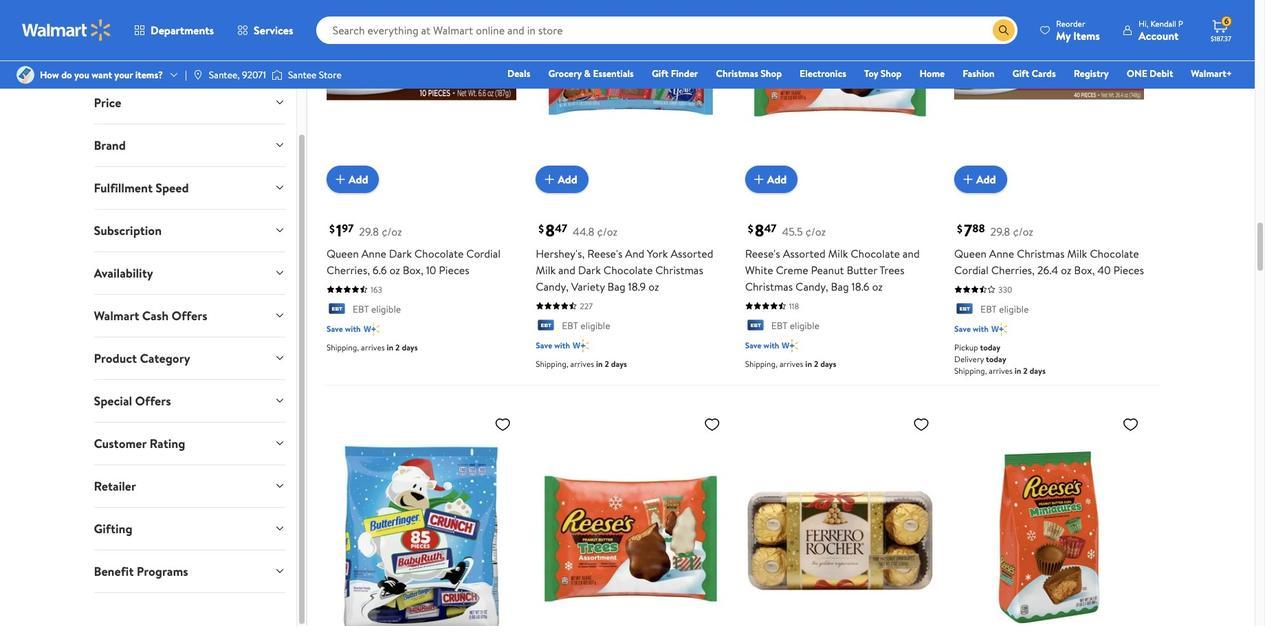 Task type: vqa. For each thing, say whether or not it's contained in the screenshot.


Task type: describe. For each thing, give the bounding box(es) containing it.
88
[[972, 221, 985, 236]]

benefit programs
[[94, 563, 188, 580]]

grocery & essentials
[[548, 67, 634, 80]]

customer
[[94, 435, 147, 452]]

benefit programs button
[[83, 551, 296, 593]]

ebt image for $ 1 97 29.8 ¢/oz queen anne dark chocolate cordial cherries, 6.6 oz box, 10 pieces
[[327, 303, 347, 317]]

christmas right finder
[[716, 67, 758, 80]]

creme
[[776, 262, 808, 278]]

18.9
[[628, 279, 646, 294]]

and inside $ 8 47 45.5 ¢/oz reese's assorted milk chocolate and white creme peanut butter trees christmas candy, bag 18.6 oz
[[903, 246, 920, 261]]

add to favorites list, reese's assorted milk chocolate and white creme peanut butter trees christmas candy, bag 18.6 oz image
[[704, 416, 720, 433]]

chocolate inside $ 8 47 45.5 ¢/oz reese's assorted milk chocolate and white creme peanut butter trees christmas candy, bag 18.6 oz
[[851, 246, 900, 261]]

toy
[[864, 67, 878, 80]]

how do you want your items?
[[40, 68, 163, 82]]

walmart cash offers button
[[83, 295, 296, 337]]

search icon image
[[998, 25, 1009, 36]]

today right delivery
[[986, 353, 1006, 365]]

trees
[[880, 262, 904, 278]]

ebt for $ 8 47 44.8 ¢/oz hershey's, reese's and york assorted milk and dark chocolate christmas candy, variety bag 18.9 oz
[[562, 319, 578, 333]]

walmart cash offers tab
[[83, 295, 296, 337]]

chocolate inside '$ 1 97 29.8 ¢/oz queen anne dark chocolate cordial cherries, 6.6 oz box, 10 pieces'
[[414, 246, 464, 261]]

40
[[1098, 262, 1111, 278]]

availability
[[94, 265, 153, 282]]

6
[[1224, 15, 1229, 27]]

delivery
[[954, 353, 984, 365]]

2 for $ 8 47 44.8 ¢/oz hershey's, reese's and york assorted milk and dark chocolate christmas candy, variety bag 18.9 oz
[[605, 358, 609, 370]]

brand button
[[83, 124, 296, 166]]

cards
[[1032, 67, 1056, 80]]

p
[[1178, 18, 1183, 29]]

hershey's, reese's and york assorted milk and dark chocolate christmas candy, variety bag 18.9 oz image
[[536, 0, 726, 182]]

 image for how do you want your items?
[[17, 66, 34, 84]]

do
[[61, 68, 72, 82]]

18.6
[[852, 279, 870, 294]]

walmart cash offers
[[94, 307, 207, 325]]

walmart image
[[22, 19, 111, 41]]

29.8 for 1
[[359, 224, 379, 239]]

anne for 1
[[361, 246, 386, 261]]

walmart
[[94, 307, 139, 325]]

163
[[371, 284, 382, 295]]

save with for $ 7 88 29.8 ¢/oz queen anne christmas milk chocolate cordial cherries, 26.4 oz box, 40 pieces
[[954, 323, 989, 335]]

Walmart Site-Wide search field
[[316, 17, 1018, 44]]

47 for $ 8 47 44.8 ¢/oz hershey's, reese's and york assorted milk and dark chocolate christmas candy, variety bag 18.9 oz
[[555, 221, 567, 236]]

fulfillment speed
[[94, 179, 189, 197]]

assorted inside $ 8 47 45.5 ¢/oz reese's assorted milk chocolate and white creme peanut butter trees christmas candy, bag 18.6 oz
[[783, 246, 826, 261]]

speed
[[156, 179, 189, 197]]

services
[[254, 23, 293, 38]]

finder
[[671, 67, 698, 80]]

shop for christmas shop
[[761, 67, 782, 80]]

category
[[140, 350, 190, 367]]

add for $ 7 88 29.8 ¢/oz queen anne christmas milk chocolate cordial cherries, 26.4 oz box, 40 pieces
[[976, 172, 996, 187]]

ebt for $ 8 47 45.5 ¢/oz reese's assorted milk chocolate and white creme peanut butter trees christmas candy, bag 18.6 oz
[[771, 319, 788, 333]]

pickup
[[954, 342, 978, 353]]

add for $ 1 97 29.8 ¢/oz queen anne dark chocolate cordial cherries, 6.6 oz box, 10 pieces
[[349, 172, 368, 187]]

grocery & essentials link
[[542, 66, 640, 81]]

queen for 1
[[327, 246, 359, 261]]

ebt eligible for $ 1 97 29.8 ¢/oz queen anne dark chocolate cordial cherries, 6.6 oz box, 10 pieces
[[353, 302, 401, 316]]

shipping, arrives in 2 days for $ 8 47 45.5 ¢/oz reese's assorted milk chocolate and white creme peanut butter trees christmas candy, bag 18.6 oz
[[745, 358, 836, 370]]

1 vertical spatial reese's assorted milk chocolate and white creme peanut butter trees christmas candy, bag 18.6 oz image
[[536, 411, 726, 626]]

cordial inside $ 7 88 29.8 ¢/oz queen anne christmas milk chocolate cordial cherries, 26.4 oz box, 40 pieces
[[954, 262, 989, 278]]

92071
[[242, 68, 266, 82]]

reorder
[[1056, 18, 1085, 29]]

you
[[74, 68, 89, 82]]

bag for $ 8 47 45.5 ¢/oz reese's assorted milk chocolate and white creme peanut butter trees christmas candy, bag 18.6 oz
[[831, 279, 849, 294]]

fashion link
[[957, 66, 1001, 81]]

¢/oz for $ 8 47 44.8 ¢/oz hershey's, reese's and york assorted milk and dark chocolate christmas candy, variety bag 18.9 oz
[[597, 224, 618, 239]]

fashion
[[963, 67, 995, 80]]

47 for $ 8 47 45.5 ¢/oz reese's assorted milk chocolate and white creme peanut butter trees christmas candy, bag 18.6 oz
[[764, 221, 777, 236]]

how
[[40, 68, 59, 82]]

pickup today delivery today shipping, arrives in 2 days
[[954, 342, 1046, 377]]

special offers button
[[83, 380, 296, 422]]

want
[[92, 68, 112, 82]]

christmas shop link
[[710, 66, 788, 81]]

shipping, for $ 8 47 44.8 ¢/oz hershey's, reese's and york assorted milk and dark chocolate christmas candy, variety bag 18.9 oz
[[536, 358, 568, 370]]

add to cart image for 8
[[541, 171, 558, 188]]

bag for $ 8 47 44.8 ¢/oz hershey's, reese's and york assorted milk and dark chocolate christmas candy, variety bag 18.9 oz
[[608, 279, 626, 294]]

8 for $ 8 47 44.8 ¢/oz hershey's, reese's and york assorted milk and dark chocolate christmas candy, variety bag 18.9 oz
[[545, 218, 555, 242]]

with for $ 8 47 45.5 ¢/oz reese's assorted milk chocolate and white creme peanut butter trees christmas candy, bag 18.6 oz
[[764, 340, 779, 351]]

add to favorites list, reese's miniatures milk chocolate peanut butter cups christmas candy, bulk bag 34.1 oz image
[[1122, 416, 1139, 433]]

price button
[[83, 82, 296, 124]]

 image for santee store
[[272, 68, 283, 82]]

candy, inside $ 8 47 44.8 ¢/oz hershey's, reese's and york assorted milk and dark chocolate christmas candy, variety bag 18.9 oz
[[536, 279, 569, 294]]

2 for $ 8 47 45.5 ¢/oz reese's assorted milk chocolate and white creme peanut butter trees christmas candy, bag 18.6 oz
[[814, 358, 818, 370]]

fulfillment speed button
[[83, 167, 296, 209]]

customer rating button
[[83, 423, 296, 465]]

reese's miniatures milk chocolate peanut butter cups christmas candy, bulk bag 34.1 oz image
[[954, 411, 1144, 626]]

home link
[[913, 66, 951, 81]]

york
[[647, 246, 668, 261]]

add button for $ 8 47 44.8 ¢/oz hershey's, reese's and york assorted milk and dark chocolate christmas candy, variety bag 18.9 oz
[[536, 166, 588, 193]]

chocolate inside $ 8 47 44.8 ¢/oz hershey's, reese's and york assorted milk and dark chocolate christmas candy, variety bag 18.9 oz
[[604, 262, 653, 278]]

shipping, inside pickup today delivery today shipping, arrives in 2 days
[[954, 365, 987, 377]]

$187.37
[[1211, 34, 1231, 43]]

product category
[[94, 350, 190, 367]]

account
[[1139, 28, 1179, 43]]

brand
[[94, 137, 126, 154]]

add button for $ 7 88 29.8 ¢/oz queen anne christmas milk chocolate cordial cherries, 26.4 oz box, 40 pieces
[[954, 166, 1007, 193]]

ferrero rocher premium milk chocolate hazelnut, luxury chocolate holiday gift, 16 count image
[[745, 411, 935, 626]]

availability tab
[[83, 252, 296, 294]]

subscription button
[[83, 210, 296, 252]]

availability button
[[83, 252, 296, 294]]

grocery
[[548, 67, 582, 80]]

gifting tab
[[83, 508, 296, 550]]

walmart plus image for $ 1 97 29.8 ¢/oz queen anne dark chocolate cordial cherries, 6.6 oz box, 10 pieces
[[364, 323, 380, 336]]

toy shop link
[[858, 66, 908, 81]]

milk inside $ 8 47 45.5 ¢/oz reese's assorted milk chocolate and white creme peanut butter trees christmas candy, bag 18.6 oz
[[828, 246, 848, 261]]

customer rating tab
[[83, 423, 296, 465]]

retailer
[[94, 478, 136, 495]]

ebt for $ 7 88 29.8 ¢/oz queen anne christmas milk chocolate cordial cherries, 26.4 oz box, 40 pieces
[[981, 302, 997, 316]]

milk inside $ 8 47 44.8 ¢/oz hershey's, reese's and york assorted milk and dark chocolate christmas candy, variety bag 18.9 oz
[[536, 262, 556, 278]]

milk inside $ 7 88 29.8 ¢/oz queen anne christmas milk chocolate cordial cherries, 26.4 oz box, 40 pieces
[[1067, 246, 1087, 261]]

queen anne christmas milk chocolate cordial cherries, 26.4 oz box, 40 pieces image
[[954, 0, 1144, 182]]

and inside $ 8 47 44.8 ¢/oz hershey's, reese's and york assorted milk and dark chocolate christmas candy, variety bag 18.9 oz
[[558, 262, 576, 278]]

home
[[920, 67, 945, 80]]

gift for gift finder
[[652, 67, 669, 80]]

box, inside '$ 1 97 29.8 ¢/oz queen anne dark chocolate cordial cherries, 6.6 oz box, 10 pieces'
[[403, 262, 423, 278]]

product category button
[[83, 338, 296, 380]]

$ for $ 7 88 29.8 ¢/oz queen anne christmas milk chocolate cordial cherries, 26.4 oz box, 40 pieces
[[957, 221, 963, 237]]

with for $ 8 47 44.8 ¢/oz hershey's, reese's and york assorted milk and dark chocolate christmas candy, variety bag 18.9 oz
[[554, 340, 570, 351]]

2 for $ 1 97 29.8 ¢/oz queen anne dark chocolate cordial cherries, 6.6 oz box, 10 pieces
[[395, 342, 400, 353]]

dark inside '$ 1 97 29.8 ¢/oz queen anne dark chocolate cordial cherries, 6.6 oz box, 10 pieces'
[[389, 246, 412, 261]]

cherries, inside '$ 1 97 29.8 ¢/oz queen anne dark chocolate cordial cherries, 6.6 oz box, 10 pieces'
[[327, 262, 370, 278]]

product category tab
[[83, 338, 296, 380]]

|
[[185, 68, 187, 82]]

walmart plus image for $ 8 47 44.8 ¢/oz hershey's, reese's and york assorted milk and dark chocolate christmas candy, variety bag 18.9 oz
[[573, 339, 589, 353]]

store
[[319, 68, 342, 82]]

santee, 92071
[[209, 68, 266, 82]]

ebt image for $ 8 47 44.8 ¢/oz hershey's, reese's and york assorted milk and dark chocolate christmas candy, variety bag 18.9 oz
[[536, 320, 556, 334]]

add to favorites list, butterfinger, crunch and baby ruth, assorted minis bars, white elephant gifts, 85 count image
[[495, 416, 511, 433]]

days for $ 1 97 29.8 ¢/oz queen anne dark chocolate cordial cherries, 6.6 oz box, 10 pieces
[[402, 342, 418, 353]]

save with for $ 8 47 45.5 ¢/oz reese's assorted milk chocolate and white creme peanut butter trees christmas candy, bag 18.6 oz
[[745, 340, 779, 351]]

with for $ 1 97 29.8 ¢/oz queen anne dark chocolate cordial cherries, 6.6 oz box, 10 pieces
[[345, 323, 361, 335]]

shipping, for $ 1 97 29.8 ¢/oz queen anne dark chocolate cordial cherries, 6.6 oz box, 10 pieces
[[327, 342, 359, 353]]

walmart+
[[1191, 67, 1232, 80]]

electronics link
[[794, 66, 853, 81]]

in for $ 8 47 45.5 ¢/oz reese's assorted milk chocolate and white creme peanut butter trees christmas candy, bag 18.6 oz
[[805, 358, 812, 370]]

departments
[[151, 23, 214, 38]]

29.8 for 7
[[991, 224, 1010, 239]]

shop for toy shop
[[881, 67, 902, 80]]

services button
[[226, 14, 305, 47]]

$ for $ 1 97 29.8 ¢/oz queen anne dark chocolate cordial cherries, 6.6 oz box, 10 pieces
[[329, 221, 335, 237]]

items?
[[135, 68, 163, 82]]

Search search field
[[316, 17, 1018, 44]]

in inside pickup today delivery today shipping, arrives in 2 days
[[1015, 365, 1021, 377]]

box, inside $ 7 88 29.8 ¢/oz queen anne christmas milk chocolate cordial cherries, 26.4 oz box, 40 pieces
[[1074, 262, 1095, 278]]

$ 1 97 29.8 ¢/oz queen anne dark chocolate cordial cherries, 6.6 oz box, 10 pieces
[[327, 218, 501, 278]]

arrives inside pickup today delivery today shipping, arrives in 2 days
[[989, 365, 1013, 377]]

cash
[[142, 307, 169, 325]]

registry link
[[1068, 66, 1115, 81]]

gift cards
[[1013, 67, 1056, 80]]



Task type: locate. For each thing, give the bounding box(es) containing it.
eligible for $ 7 88 29.8 ¢/oz queen anne christmas milk chocolate cordial cherries, 26.4 oz box, 40 pieces
[[999, 302, 1029, 316]]

0 horizontal spatial candy,
[[536, 279, 569, 294]]

brand tab
[[83, 124, 296, 166]]

deals link
[[501, 66, 537, 81]]

1 horizontal spatial pieces
[[1114, 262, 1144, 278]]

2 horizontal spatial ebt image
[[745, 320, 766, 334]]

queen for 7
[[954, 246, 987, 261]]

1 horizontal spatial bag
[[831, 279, 849, 294]]

bag left 18.6
[[831, 279, 849, 294]]

2 add to cart image from the left
[[960, 171, 976, 188]]

eligible down 163
[[371, 302, 401, 316]]

45.5
[[782, 224, 803, 239]]

reese's assorted milk chocolate and white creme peanut butter trees christmas candy, bag 18.6 oz image
[[745, 0, 935, 182], [536, 411, 726, 626]]

assorted right york at the top
[[671, 246, 713, 261]]

shipping, arrives in 2 days
[[327, 342, 418, 353], [536, 358, 627, 370], [745, 358, 836, 370]]

offers right cash
[[172, 307, 207, 325]]

1 horizontal spatial cordial
[[954, 262, 989, 278]]

1 ¢/oz from the left
[[382, 224, 402, 239]]

special offers tab
[[83, 380, 296, 422]]

walmart plus image
[[991, 323, 1008, 336]]

 image
[[192, 69, 203, 80]]

1 pieces from the left
[[439, 262, 469, 278]]

1 add button from the left
[[327, 166, 379, 193]]

assorted inside $ 8 47 44.8 ¢/oz hershey's, reese's and york assorted milk and dark chocolate christmas candy, variety bag 18.9 oz
[[671, 246, 713, 261]]

santee,
[[209, 68, 240, 82]]

1 vertical spatial offers
[[135, 393, 171, 410]]

ebt eligible
[[353, 302, 401, 316], [981, 302, 1029, 316], [562, 319, 610, 333], [771, 319, 820, 333]]

ebt image for $ 8 47 45.5 ¢/oz reese's assorted milk chocolate and white creme peanut butter trees christmas candy, bag 18.6 oz
[[745, 320, 766, 334]]

and up trees
[[903, 246, 920, 261]]

2 $ from the left
[[539, 221, 544, 237]]

2 gift from the left
[[1013, 67, 1029, 80]]

0 horizontal spatial milk
[[536, 262, 556, 278]]

anne inside $ 7 88 29.8 ¢/oz queen anne christmas milk chocolate cordial cherries, 26.4 oz box, 40 pieces
[[989, 246, 1014, 261]]

walmart plus image down 118
[[782, 339, 798, 353]]

$ left 7
[[957, 221, 963, 237]]

gift for gift cards
[[1013, 67, 1029, 80]]

save for $ 7 88 29.8 ¢/oz queen anne christmas milk chocolate cordial cherries, 26.4 oz box, 40 pieces
[[954, 323, 971, 335]]

butterfinger, crunch and baby ruth, assorted minis bars, white elephant gifts, 85 count image
[[327, 411, 517, 626]]

 image right 92071
[[272, 68, 283, 82]]

christmas inside $ 8 47 45.5 ¢/oz reese's assorted milk chocolate and white creme peanut butter trees christmas candy, bag 18.6 oz
[[745, 279, 793, 294]]

anne
[[361, 246, 386, 261], [989, 246, 1014, 261]]

3 add from the left
[[767, 172, 787, 187]]

santee store
[[288, 68, 342, 82]]

christmas
[[716, 67, 758, 80], [1017, 246, 1065, 261], [655, 262, 703, 278], [745, 279, 793, 294]]

0 horizontal spatial walmart plus image
[[364, 323, 380, 336]]

customer rating
[[94, 435, 185, 452]]

save with for $ 8 47 44.8 ¢/oz hershey's, reese's and york assorted milk and dark chocolate christmas candy, variety bag 18.9 oz
[[536, 340, 570, 351]]

0 horizontal spatial dark
[[389, 246, 412, 261]]

anne inside '$ 1 97 29.8 ¢/oz queen anne dark chocolate cordial cherries, 6.6 oz box, 10 pieces'
[[361, 246, 386, 261]]

pieces inside '$ 1 97 29.8 ¢/oz queen anne dark chocolate cordial cherries, 6.6 oz box, 10 pieces'
[[439, 262, 469, 278]]

1 8 from the left
[[545, 218, 555, 242]]

0 horizontal spatial box,
[[403, 262, 423, 278]]

save
[[327, 323, 343, 335], [954, 323, 971, 335], [536, 340, 552, 351], [745, 340, 762, 351]]

$ for $ 8 47 45.5 ¢/oz reese's assorted milk chocolate and white creme peanut butter trees christmas candy, bag 18.6 oz
[[748, 221, 753, 237]]

queen inside '$ 1 97 29.8 ¢/oz queen anne dark chocolate cordial cherries, 6.6 oz box, 10 pieces'
[[327, 246, 359, 261]]

oz inside $ 8 47 45.5 ¢/oz reese's assorted milk chocolate and white creme peanut butter trees christmas candy, bag 18.6 oz
[[872, 279, 883, 294]]

essentials
[[593, 67, 634, 80]]

cherries, left 6.6
[[327, 262, 370, 278]]

add up 45.5
[[767, 172, 787, 187]]

oz right 18.6
[[872, 279, 883, 294]]

shipping, for $ 8 47 45.5 ¢/oz reese's assorted milk chocolate and white creme peanut butter trees christmas candy, bag 18.6 oz
[[745, 358, 778, 370]]

in for $ 8 47 44.8 ¢/oz hershey's, reese's and york assorted milk and dark chocolate christmas candy, variety bag 18.9 oz
[[596, 358, 603, 370]]

1 horizontal spatial reese's assorted milk chocolate and white creme peanut butter trees christmas candy, bag 18.6 oz image
[[745, 0, 935, 182]]

cherries, inside $ 7 88 29.8 ¢/oz queen anne christmas milk chocolate cordial cherries, 26.4 oz box, 40 pieces
[[991, 262, 1035, 278]]

$ left 45.5
[[748, 221, 753, 237]]

product
[[94, 350, 137, 367]]

shipping, arrives in 2 days for $ 8 47 44.8 ¢/oz hershey's, reese's and york assorted milk and dark chocolate christmas candy, variety bag 18.9 oz
[[536, 358, 627, 370]]

save for $ 8 47 44.8 ¢/oz hershey's, reese's and york assorted milk and dark chocolate christmas candy, variety bag 18.9 oz
[[536, 340, 552, 351]]

retailer tab
[[83, 466, 296, 507]]

arrives for $ 8 47 45.5 ¢/oz reese's assorted milk chocolate and white creme peanut butter trees christmas candy, bag 18.6 oz
[[780, 358, 803, 370]]

$ 8 47 44.8 ¢/oz hershey's, reese's and york assorted milk and dark chocolate christmas candy, variety bag 18.9 oz
[[536, 218, 713, 294]]

cordial inside '$ 1 97 29.8 ¢/oz queen anne dark chocolate cordial cherries, 6.6 oz box, 10 pieces'
[[466, 246, 501, 261]]

add to cart image for 1
[[332, 171, 349, 188]]

1 horizontal spatial milk
[[828, 246, 848, 261]]

4 ¢/oz from the left
[[1013, 224, 1033, 239]]

add for $ 8 47 45.5 ¢/oz reese's assorted milk chocolate and white creme peanut butter trees christmas candy, bag 18.6 oz
[[767, 172, 787, 187]]

0 horizontal spatial 47
[[555, 221, 567, 236]]

0 horizontal spatial add to cart image
[[332, 171, 349, 188]]

kendall
[[1151, 18, 1176, 29]]

eligible down 330
[[999, 302, 1029, 316]]

0 vertical spatial offers
[[172, 307, 207, 325]]

2 ¢/oz from the left
[[597, 224, 618, 239]]

29.8 inside '$ 1 97 29.8 ¢/oz queen anne dark chocolate cordial cherries, 6.6 oz box, 10 pieces'
[[359, 224, 379, 239]]

add button for $ 1 97 29.8 ¢/oz queen anne dark chocolate cordial cherries, 6.6 oz box, 10 pieces
[[327, 166, 379, 193]]

cordial
[[466, 246, 501, 261], [954, 262, 989, 278]]

0 vertical spatial cordial
[[466, 246, 501, 261]]

47 left 44.8
[[555, 221, 567, 236]]

 image
[[17, 66, 34, 84], [272, 68, 283, 82]]

0 horizontal spatial assorted
[[671, 246, 713, 261]]

ebt eligible for $ 7 88 29.8 ¢/oz queen anne christmas milk chocolate cordial cherries, 26.4 oz box, 40 pieces
[[981, 302, 1029, 316]]

arrives down 118
[[780, 358, 803, 370]]

0 horizontal spatial offers
[[135, 393, 171, 410]]

offers
[[172, 307, 207, 325], [135, 393, 171, 410]]

26.4
[[1037, 262, 1058, 278]]

$ left 1
[[329, 221, 335, 237]]

gifting button
[[83, 508, 296, 550]]

shop right toy at right top
[[881, 67, 902, 80]]

1 add to cart image from the left
[[332, 171, 349, 188]]

1
[[336, 218, 342, 242]]

ebt
[[353, 302, 369, 316], [981, 302, 997, 316], [562, 319, 578, 333], [771, 319, 788, 333]]

¢/oz up 6.6
[[382, 224, 402, 239]]

assorted up creme
[[783, 246, 826, 261]]

47 inside $ 8 47 45.5 ¢/oz reese's assorted milk chocolate and white creme peanut butter trees christmas candy, bag 18.6 oz
[[764, 221, 777, 236]]

6 $187.37
[[1211, 15, 1231, 43]]

0 horizontal spatial add to cart image
[[541, 171, 558, 188]]

shipping, arrives in 2 days down 118
[[745, 358, 836, 370]]

registry
[[1074, 67, 1109, 80]]

walmart plus image for $ 8 47 45.5 ¢/oz reese's assorted milk chocolate and white creme peanut butter trees christmas candy, bag 18.6 oz
[[782, 339, 798, 353]]

save with for $ 1 97 29.8 ¢/oz queen anne dark chocolate cordial cherries, 6.6 oz box, 10 pieces
[[327, 323, 361, 335]]

1 horizontal spatial box,
[[1074, 262, 1095, 278]]

anne for 7
[[989, 246, 1014, 261]]

debit
[[1150, 67, 1173, 80]]

1 horizontal spatial dark
[[578, 262, 601, 278]]

add button up 45.5
[[745, 166, 798, 193]]

0 horizontal spatial shipping, arrives in 2 days
[[327, 342, 418, 353]]

days inside pickup today delivery today shipping, arrives in 2 days
[[1030, 365, 1046, 377]]

shop left electronics
[[761, 67, 782, 80]]

1 anne from the left
[[361, 246, 386, 261]]

christmas inside $ 8 47 44.8 ¢/oz hershey's, reese's and york assorted milk and dark chocolate christmas candy, variety bag 18.9 oz
[[655, 262, 703, 278]]

1 horizontal spatial add to cart image
[[960, 171, 976, 188]]

butter
[[847, 262, 877, 278]]

2 pieces from the left
[[1114, 262, 1144, 278]]

box, left 40
[[1074, 262, 1095, 278]]

¢/oz right 44.8
[[597, 224, 618, 239]]

shipping, arrives in 2 days down 163
[[327, 342, 418, 353]]

chocolate
[[414, 246, 464, 261], [851, 246, 900, 261], [1090, 246, 1139, 261], [604, 262, 653, 278]]

2 inside pickup today delivery today shipping, arrives in 2 days
[[1023, 365, 1028, 377]]

1 horizontal spatial ebt image
[[536, 320, 556, 334]]

3 add button from the left
[[745, 166, 798, 193]]

offers right special
[[135, 393, 171, 410]]

candy, down hershey's,
[[536, 279, 569, 294]]

shop
[[761, 67, 782, 80], [881, 67, 902, 80]]

3 ¢/oz from the left
[[805, 224, 826, 239]]

330
[[998, 284, 1012, 295]]

reese's inside $ 8 47 45.5 ¢/oz reese's assorted milk chocolate and white creme peanut butter trees christmas candy, bag 18.6 oz
[[745, 246, 780, 261]]

1 candy, from the left
[[536, 279, 569, 294]]

$ up hershey's,
[[539, 221, 544, 237]]

gift left cards
[[1013, 67, 1029, 80]]

pieces
[[439, 262, 469, 278], [1114, 262, 1144, 278]]

47
[[555, 221, 567, 236], [764, 221, 777, 236]]

oz inside $ 7 88 29.8 ¢/oz queen anne christmas milk chocolate cordial cherries, 26.4 oz box, 40 pieces
[[1061, 262, 1072, 278]]

0 horizontal spatial pieces
[[439, 262, 469, 278]]

¢/oz right 88
[[1013, 224, 1033, 239]]

gifting
[[94, 521, 132, 538]]

1 horizontal spatial queen
[[954, 246, 987, 261]]

8 left 45.5
[[755, 218, 764, 242]]

santee
[[288, 68, 317, 82]]

1 vertical spatial and
[[558, 262, 576, 278]]

0 horizontal spatial ebt image
[[327, 303, 347, 317]]

retailer button
[[83, 466, 296, 507]]

add up 44.8
[[558, 172, 577, 187]]

0 horizontal spatial shop
[[761, 67, 782, 80]]

2 reese's from the left
[[745, 246, 780, 261]]

gift finder link
[[646, 66, 704, 81]]

1 horizontal spatial offers
[[172, 307, 207, 325]]

0 horizontal spatial queen
[[327, 246, 359, 261]]

hi,
[[1139, 18, 1149, 29]]

0 horizontal spatial reese's
[[587, 246, 623, 261]]

1 bag from the left
[[608, 279, 626, 294]]

0 horizontal spatial cherries,
[[327, 262, 370, 278]]

44.8
[[573, 224, 594, 239]]

ebt eligible down 118
[[771, 319, 820, 333]]

chocolate up 10
[[414, 246, 464, 261]]

shipping, arrives in 2 days for $ 1 97 29.8 ¢/oz queen anne dark chocolate cordial cherries, 6.6 oz box, 10 pieces
[[327, 342, 418, 353]]

arrives down 227
[[570, 358, 594, 370]]

0 vertical spatial reese's assorted milk chocolate and white creme peanut butter trees christmas candy, bag 18.6 oz image
[[745, 0, 935, 182]]

1 horizontal spatial anne
[[989, 246, 1014, 261]]

ebt eligible down 227
[[562, 319, 610, 333]]

2 assorted from the left
[[783, 246, 826, 261]]

¢/oz inside $ 8 47 44.8 ¢/oz hershey's, reese's and york assorted milk and dark chocolate christmas candy, variety bag 18.9 oz
[[597, 224, 618, 239]]

8 inside $ 8 47 44.8 ¢/oz hershey's, reese's and york assorted milk and dark chocolate christmas candy, variety bag 18.9 oz
[[545, 218, 555, 242]]

ebt eligible for $ 8 47 45.5 ¢/oz reese's assorted milk chocolate and white creme peanut butter trees christmas candy, bag 18.6 oz
[[771, 319, 820, 333]]

arrives for $ 8 47 44.8 ¢/oz hershey's, reese's and york assorted milk and dark chocolate christmas candy, variety bag 18.9 oz
[[570, 358, 594, 370]]

1 horizontal spatial walmart plus image
[[573, 339, 589, 353]]

queen inside $ 7 88 29.8 ¢/oz queen anne christmas milk chocolate cordial cherries, 26.4 oz box, 40 pieces
[[954, 246, 987, 261]]

1 reese's from the left
[[587, 246, 623, 261]]

reese's up white
[[745, 246, 780, 261]]

with
[[345, 323, 361, 335], [973, 323, 989, 335], [554, 340, 570, 351], [764, 340, 779, 351]]

1 vertical spatial dark
[[578, 262, 601, 278]]

reese's
[[587, 246, 623, 261], [745, 246, 780, 261]]

reorder my items
[[1056, 18, 1100, 43]]

add for $ 8 47 44.8 ¢/oz hershey's, reese's and york assorted milk and dark chocolate christmas candy, variety bag 18.9 oz
[[558, 172, 577, 187]]

1 assorted from the left
[[671, 246, 713, 261]]

save with
[[327, 323, 361, 335], [954, 323, 989, 335], [536, 340, 570, 351], [745, 340, 779, 351]]

227
[[580, 300, 593, 312]]

4 add from the left
[[976, 172, 996, 187]]

shipping, arrives in 2 days down 227
[[536, 358, 627, 370]]

christmas shop
[[716, 67, 782, 80]]

eligible for $ 8 47 45.5 ¢/oz reese's assorted milk chocolate and white creme peanut butter trees christmas candy, bag 18.6 oz
[[790, 319, 820, 333]]

christmas down york at the top
[[655, 262, 703, 278]]

chocolate down "and"
[[604, 262, 653, 278]]

$ inside $ 8 47 45.5 ¢/oz reese's assorted milk chocolate and white creme peanut butter trees christmas candy, bag 18.6 oz
[[748, 221, 753, 237]]

47 inside $ 8 47 44.8 ¢/oz hershey's, reese's and york assorted milk and dark chocolate christmas candy, variety bag 18.9 oz
[[555, 221, 567, 236]]

candy,
[[536, 279, 569, 294], [796, 279, 828, 294]]

1 cherries, from the left
[[327, 262, 370, 278]]

$ inside $ 7 88 29.8 ¢/oz queen anne christmas milk chocolate cordial cherries, 26.4 oz box, 40 pieces
[[957, 221, 963, 237]]

gift left finder
[[652, 67, 669, 80]]

0 horizontal spatial cordial
[[466, 246, 501, 261]]

your
[[114, 68, 133, 82]]

$ inside '$ 1 97 29.8 ¢/oz queen anne dark chocolate cordial cherries, 6.6 oz box, 10 pieces'
[[329, 221, 335, 237]]

electronics
[[800, 67, 846, 80]]

subscription tab
[[83, 210, 296, 252]]

shipping,
[[327, 342, 359, 353], [536, 358, 568, 370], [745, 358, 778, 370], [954, 365, 987, 377]]

1 horizontal spatial 8
[[755, 218, 764, 242]]

¢/oz inside $ 7 88 29.8 ¢/oz queen anne christmas milk chocolate cordial cherries, 26.4 oz box, 40 pieces
[[1013, 224, 1033, 239]]

save for $ 8 47 45.5 ¢/oz reese's assorted milk chocolate and white creme peanut butter trees christmas candy, bag 18.6 oz
[[745, 340, 762, 351]]

¢/oz right 45.5
[[805, 224, 826, 239]]

0 horizontal spatial 8
[[545, 218, 555, 242]]

add up 88
[[976, 172, 996, 187]]

toy shop
[[864, 67, 902, 80]]

add to cart image for 8
[[751, 171, 767, 188]]

2 horizontal spatial shipping, arrives in 2 days
[[745, 358, 836, 370]]

47 left 45.5
[[764, 221, 777, 236]]

2 8 from the left
[[755, 218, 764, 242]]

3 $ from the left
[[748, 221, 753, 237]]

2 29.8 from the left
[[991, 224, 1010, 239]]

29.8 right 88
[[991, 224, 1010, 239]]

0 horizontal spatial gift
[[652, 67, 669, 80]]

2 cherries, from the left
[[991, 262, 1035, 278]]

ebt image
[[327, 303, 347, 317], [536, 320, 556, 334], [745, 320, 766, 334]]

add button for $ 8 47 45.5 ¢/oz reese's assorted milk chocolate and white creme peanut butter trees christmas candy, bag 18.6 oz
[[745, 166, 798, 193]]

departments button
[[122, 14, 226, 47]]

¢/oz inside $ 8 47 45.5 ¢/oz reese's assorted milk chocolate and white creme peanut butter trees christmas candy, bag 18.6 oz
[[805, 224, 826, 239]]

oz inside $ 8 47 44.8 ¢/oz hershey's, reese's and york assorted milk and dark chocolate christmas candy, variety bag 18.9 oz
[[649, 279, 659, 294]]

0 horizontal spatial reese's assorted milk chocolate and white creme peanut butter trees christmas candy, bag 18.6 oz image
[[536, 411, 726, 626]]

oz inside '$ 1 97 29.8 ¢/oz queen anne dark chocolate cordial cherries, 6.6 oz box, 10 pieces'
[[389, 262, 400, 278]]

subscription
[[94, 222, 162, 239]]

1 horizontal spatial shop
[[881, 67, 902, 80]]

29.8 right the 97
[[359, 224, 379, 239]]

1 $ from the left
[[329, 221, 335, 237]]

2
[[395, 342, 400, 353], [605, 358, 609, 370], [814, 358, 818, 370], [1023, 365, 1028, 377]]

eligible down 118
[[790, 319, 820, 333]]

rating
[[150, 435, 185, 452]]

hi, kendall p account
[[1139, 18, 1183, 43]]

today down walmart plus image
[[980, 342, 1001, 353]]

$ for $ 8 47 44.8 ¢/oz hershey's, reese's and york assorted milk and dark chocolate christmas candy, variety bag 18.9 oz
[[539, 221, 544, 237]]

29.8 inside $ 7 88 29.8 ¢/oz queen anne christmas milk chocolate cordial cherries, 26.4 oz box, 40 pieces
[[991, 224, 1010, 239]]

1 47 from the left
[[555, 221, 567, 236]]

1 horizontal spatial candy,
[[796, 279, 828, 294]]

2 candy, from the left
[[796, 279, 828, 294]]

chocolate up butter
[[851, 246, 900, 261]]

1 queen from the left
[[327, 246, 359, 261]]

bag inside $ 8 47 44.8 ¢/oz hershey's, reese's and york assorted milk and dark chocolate christmas candy, variety bag 18.9 oz
[[608, 279, 626, 294]]

0 horizontal spatial  image
[[17, 66, 34, 84]]

1 horizontal spatial cherries,
[[991, 262, 1035, 278]]

1 box, from the left
[[403, 262, 423, 278]]

oz right 26.4
[[1061, 262, 1072, 278]]

candy, inside $ 8 47 45.5 ¢/oz reese's assorted milk chocolate and white creme peanut butter trees christmas candy, bag 18.6 oz
[[796, 279, 828, 294]]

christmas down white
[[745, 279, 793, 294]]

add to favorites list, ferrero rocher premium milk chocolate hazelnut, luxury chocolate holiday gift, 16 count image
[[913, 416, 930, 433]]

1 gift from the left
[[652, 67, 669, 80]]

0 vertical spatial and
[[903, 246, 920, 261]]

0 horizontal spatial and
[[558, 262, 576, 278]]

 image left how
[[17, 66, 34, 84]]

ebt for $ 1 97 29.8 ¢/oz queen anne dark chocolate cordial cherries, 6.6 oz box, 10 pieces
[[353, 302, 369, 316]]

with for $ 7 88 29.8 ¢/oz queen anne christmas milk chocolate cordial cherries, 26.4 oz box, 40 pieces
[[973, 323, 989, 335]]

special offers
[[94, 393, 171, 410]]

2 47 from the left
[[764, 221, 777, 236]]

chocolate up 40
[[1090, 246, 1139, 261]]

pieces inside $ 7 88 29.8 ¢/oz queen anne christmas milk chocolate cordial cherries, 26.4 oz box, 40 pieces
[[1114, 262, 1144, 278]]

2 add button from the left
[[536, 166, 588, 193]]

1 horizontal spatial shipping, arrives in 2 days
[[536, 358, 627, 370]]

variety
[[571, 279, 605, 294]]

1 horizontal spatial  image
[[272, 68, 283, 82]]

1 horizontal spatial gift
[[1013, 67, 1029, 80]]

8 up hershey's,
[[545, 218, 555, 242]]

6.6
[[373, 262, 387, 278]]

save for $ 1 97 29.8 ¢/oz queen anne dark chocolate cordial cherries, 6.6 oz box, 10 pieces
[[327, 323, 343, 335]]

bag left 18.9
[[608, 279, 626, 294]]

gift cards link
[[1006, 66, 1062, 81]]

0 horizontal spatial bag
[[608, 279, 626, 294]]

anne up 330
[[989, 246, 1014, 261]]

days for $ 8 47 45.5 ¢/oz reese's assorted milk chocolate and white creme peanut butter trees christmas candy, bag 18.6 oz
[[820, 358, 836, 370]]

2 bag from the left
[[831, 279, 849, 294]]

ebt image
[[954, 303, 975, 317]]

cherries,
[[327, 262, 370, 278], [991, 262, 1035, 278]]

$ inside $ 8 47 44.8 ¢/oz hershey's, reese's and york assorted milk and dark chocolate christmas candy, variety bag 18.9 oz
[[539, 221, 544, 237]]

1 horizontal spatial add to cart image
[[751, 171, 767, 188]]

queen
[[327, 246, 359, 261], [954, 246, 987, 261]]

2 box, from the left
[[1074, 262, 1095, 278]]

1 horizontal spatial and
[[903, 246, 920, 261]]

items
[[1073, 28, 1100, 43]]

add button up the 97
[[327, 166, 379, 193]]

chocolate inside $ 7 88 29.8 ¢/oz queen anne christmas milk chocolate cordial cherries, 26.4 oz box, 40 pieces
[[1090, 246, 1139, 261]]

1 add to cart image from the left
[[541, 171, 558, 188]]

eligible
[[371, 302, 401, 316], [999, 302, 1029, 316], [581, 319, 610, 333], [790, 319, 820, 333]]

2 horizontal spatial walmart plus image
[[782, 339, 798, 353]]

candy, down peanut
[[796, 279, 828, 294]]

my
[[1056, 28, 1071, 43]]

walmart plus image down 163
[[364, 323, 380, 336]]

offers inside tab
[[135, 393, 171, 410]]

and down hershey's,
[[558, 262, 576, 278]]

0 horizontal spatial 29.8
[[359, 224, 379, 239]]

offers inside "tab"
[[172, 307, 207, 325]]

programs
[[137, 563, 188, 580]]

1 29.8 from the left
[[359, 224, 379, 239]]

anne up 6.6
[[361, 246, 386, 261]]

0 vertical spatial dark
[[389, 246, 412, 261]]

1 shop from the left
[[761, 67, 782, 80]]

1 horizontal spatial reese's
[[745, 246, 780, 261]]

reese's inside $ 8 47 44.8 ¢/oz hershey's, reese's and york assorted milk and dark chocolate christmas candy, variety bag 18.9 oz
[[587, 246, 623, 261]]

2 queen from the left
[[954, 246, 987, 261]]

eligible down 227
[[581, 319, 610, 333]]

queen anne dark chocolate cordial cherries, 6.6 oz box, 10 pieces image
[[327, 0, 517, 182]]

2 anne from the left
[[989, 246, 1014, 261]]

ebt eligible for $ 8 47 44.8 ¢/oz hershey's, reese's and york assorted milk and dark chocolate christmas candy, variety bag 18.9 oz
[[562, 319, 610, 333]]

fulfillment speed tab
[[83, 167, 296, 209]]

fulfillment
[[94, 179, 153, 197]]

benefit programs tab
[[83, 551, 296, 593]]

8 inside $ 8 47 45.5 ¢/oz reese's assorted milk chocolate and white creme peanut butter trees christmas candy, bag 18.6 oz
[[755, 218, 764, 242]]

queen down 1
[[327, 246, 359, 261]]

¢/oz for $ 1 97 29.8 ¢/oz queen anne dark chocolate cordial cherries, 6.6 oz box, 10 pieces
[[382, 224, 402, 239]]

2 shop from the left
[[881, 67, 902, 80]]

in for $ 1 97 29.8 ¢/oz queen anne dark chocolate cordial cherries, 6.6 oz box, 10 pieces
[[387, 342, 393, 353]]

eligible for $ 8 47 44.8 ¢/oz hershey's, reese's and york assorted milk and dark chocolate christmas candy, variety bag 18.9 oz
[[581, 319, 610, 333]]

christmas up 26.4
[[1017, 246, 1065, 261]]

4 add button from the left
[[954, 166, 1007, 193]]

pieces right 10
[[439, 262, 469, 278]]

$ 8 47 45.5 ¢/oz reese's assorted milk chocolate and white creme peanut butter trees christmas candy, bag 18.6 oz
[[745, 218, 920, 294]]

¢/oz for $ 8 47 45.5 ¢/oz reese's assorted milk chocolate and white creme peanut butter trees christmas candy, bag 18.6 oz
[[805, 224, 826, 239]]

8 for $ 8 47 45.5 ¢/oz reese's assorted milk chocolate and white creme peanut butter trees christmas candy, bag 18.6 oz
[[755, 218, 764, 242]]

arrives
[[361, 342, 385, 353], [570, 358, 594, 370], [780, 358, 803, 370], [989, 365, 1013, 377]]

118
[[789, 300, 799, 312]]

2 add to cart image from the left
[[751, 171, 767, 188]]

box, left 10
[[403, 262, 423, 278]]

2 horizontal spatial milk
[[1067, 246, 1087, 261]]

1 add from the left
[[349, 172, 368, 187]]

queen down 7
[[954, 246, 987, 261]]

add button up 88
[[954, 166, 1007, 193]]

7
[[964, 218, 972, 242]]

oz right 6.6
[[389, 262, 400, 278]]

cherries, up 330
[[991, 262, 1035, 278]]

christmas inside $ 7 88 29.8 ¢/oz queen anne christmas milk chocolate cordial cherries, 26.4 oz box, 40 pieces
[[1017, 246, 1065, 261]]

0 horizontal spatial anne
[[361, 246, 386, 261]]

price
[[94, 94, 121, 111]]

1 vertical spatial cordial
[[954, 262, 989, 278]]

arrives right delivery
[[989, 365, 1013, 377]]

benefit
[[94, 563, 134, 580]]

1 horizontal spatial 47
[[764, 221, 777, 236]]

¢/oz for $ 7 88 29.8 ¢/oz queen anne christmas milk chocolate cordial cherries, 26.4 oz box, 40 pieces
[[1013, 224, 1033, 239]]

add up the 97
[[349, 172, 368, 187]]

2 add from the left
[[558, 172, 577, 187]]

4 $ from the left
[[957, 221, 963, 237]]

add to cart image
[[332, 171, 349, 188], [751, 171, 767, 188]]

pieces right 40
[[1114, 262, 1144, 278]]

arrives for $ 1 97 29.8 ¢/oz queen anne dark chocolate cordial cherries, 6.6 oz box, 10 pieces
[[361, 342, 385, 353]]

add to cart image
[[541, 171, 558, 188], [960, 171, 976, 188]]

oz right 18.9
[[649, 279, 659, 294]]

eligible for $ 1 97 29.8 ¢/oz queen anne dark chocolate cordial cherries, 6.6 oz box, 10 pieces
[[371, 302, 401, 316]]

ebt eligible down 330
[[981, 302, 1029, 316]]

walmart plus image
[[364, 323, 380, 336], [573, 339, 589, 353], [782, 339, 798, 353]]

dark inside $ 8 47 44.8 ¢/oz hershey's, reese's and york assorted milk and dark chocolate christmas candy, variety bag 18.9 oz
[[578, 262, 601, 278]]

price tab
[[83, 82, 296, 124]]

milk
[[828, 246, 848, 261], [1067, 246, 1087, 261], [536, 262, 556, 278]]

add button up 44.8
[[536, 166, 588, 193]]

walmart+ link
[[1185, 66, 1238, 81]]

walmart plus image down 227
[[573, 339, 589, 353]]

add to cart image for 7
[[960, 171, 976, 188]]

¢/oz inside '$ 1 97 29.8 ¢/oz queen anne dark chocolate cordial cherries, 6.6 oz box, 10 pieces'
[[382, 224, 402, 239]]

1 horizontal spatial assorted
[[783, 246, 826, 261]]

reese's left "and"
[[587, 246, 623, 261]]

days for $ 8 47 44.8 ¢/oz hershey's, reese's and york assorted milk and dark chocolate christmas candy, variety bag 18.9 oz
[[611, 358, 627, 370]]

bag inside $ 8 47 45.5 ¢/oz reese's assorted milk chocolate and white creme peanut butter trees christmas candy, bag 18.6 oz
[[831, 279, 849, 294]]

97
[[342, 221, 354, 236]]

one debit
[[1127, 67, 1173, 80]]

1 horizontal spatial 29.8
[[991, 224, 1010, 239]]

arrives down 163
[[361, 342, 385, 353]]

ebt eligible down 163
[[353, 302, 401, 316]]

one debit link
[[1121, 66, 1179, 81]]



